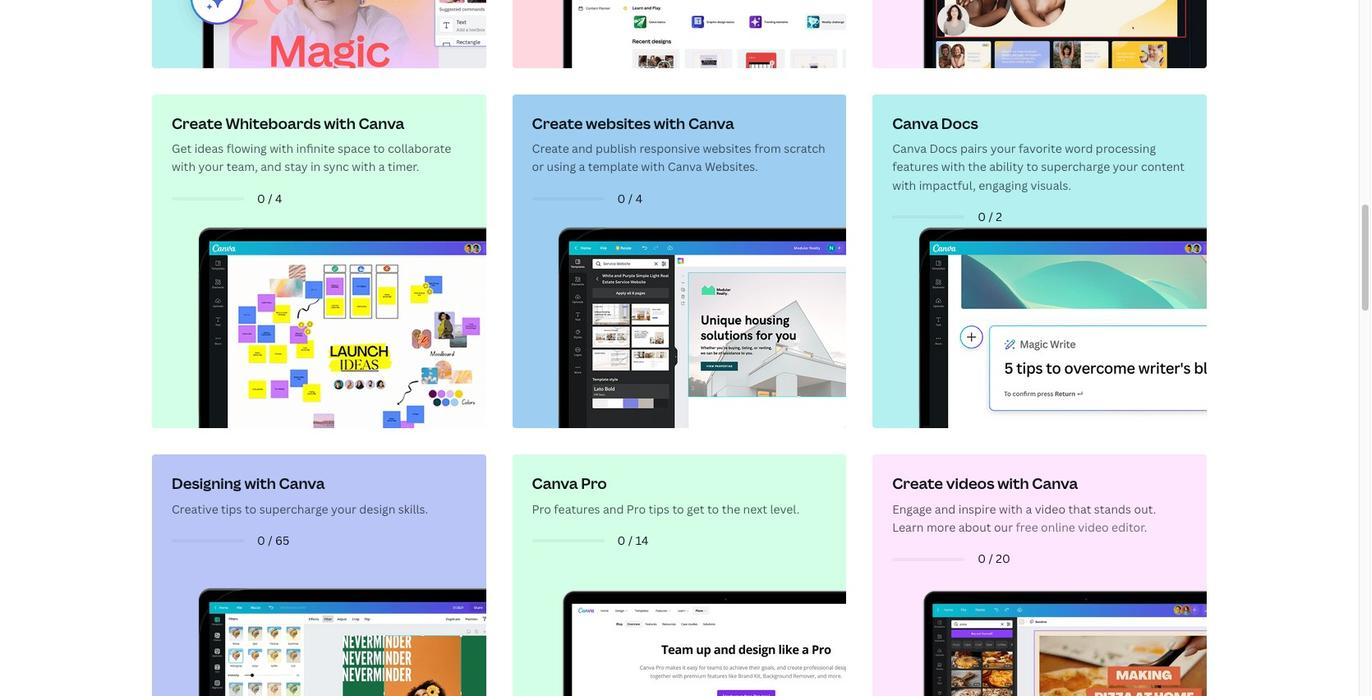 Task type: locate. For each thing, give the bounding box(es) containing it.
create websites with canva create and publish responsive websites from scratch or using a template with canva websites.
[[532, 113, 826, 175]]

0 horizontal spatial supercharge
[[260, 501, 329, 517]]

canva pro pro features and pro tips to get to the next level.
[[532, 474, 800, 517]]

0 horizontal spatial pro
[[532, 501, 552, 517]]

1 vertical spatial features
[[554, 501, 601, 517]]

1 horizontal spatial video
[[1079, 520, 1110, 535]]

2 horizontal spatial pro
[[627, 501, 646, 517]]

and up using
[[572, 141, 593, 156]]

your left design
[[331, 501, 357, 517]]

1 horizontal spatial supercharge
[[1042, 159, 1111, 175]]

0 horizontal spatial 4
[[275, 191, 282, 206]]

/ for whiteboards
[[268, 191, 273, 206]]

supercharge up 65
[[260, 501, 329, 517]]

0 horizontal spatial 0 / 4
[[257, 191, 282, 206]]

1 horizontal spatial features
[[893, 159, 939, 175]]

canva
[[359, 113, 405, 133], [689, 113, 735, 133], [893, 113, 939, 133], [893, 141, 927, 156], [668, 159, 703, 175], [279, 474, 325, 493], [532, 474, 578, 493], [1033, 474, 1079, 493]]

0 / 4 down team,
[[257, 191, 282, 206]]

to inside designing with canva creative tips to supercharge your design skills.
[[245, 501, 257, 517]]

0 horizontal spatial the
[[722, 501, 741, 517]]

and
[[572, 141, 593, 156], [261, 159, 282, 175], [603, 501, 624, 517], [935, 501, 956, 517]]

/ for websites
[[629, 191, 633, 206]]

your down ideas
[[198, 159, 224, 175]]

1 horizontal spatial 0 / 4
[[618, 191, 643, 206]]

/
[[268, 191, 273, 206], [629, 191, 633, 206], [989, 209, 994, 225], [268, 533, 273, 548], [629, 533, 633, 548], [989, 551, 994, 567]]

0 horizontal spatial video
[[1035, 501, 1066, 517]]

0 left 14
[[618, 533, 626, 548]]

tips down designing
[[221, 501, 242, 517]]

level.
[[771, 501, 800, 517]]

1 tips from the left
[[221, 501, 242, 517]]

get
[[687, 501, 705, 517]]

0 horizontal spatial a
[[379, 159, 385, 175]]

canva inside "canva pro pro features and pro tips to get to the next level."
[[532, 474, 578, 493]]

to down "favorite"
[[1027, 159, 1039, 175]]

0 horizontal spatial features
[[554, 501, 601, 517]]

supercharge down the word
[[1042, 159, 1111, 175]]

from
[[755, 141, 782, 156]]

with up stay
[[270, 141, 294, 156]]

and inside "canva pro pro features and pro tips to get to the next level."
[[603, 501, 624, 517]]

0 left 65
[[257, 533, 265, 548]]

pairs
[[961, 141, 988, 156]]

14
[[636, 533, 649, 548]]

flowing
[[227, 141, 267, 156]]

4
[[275, 191, 282, 206], [636, 191, 643, 206]]

1 horizontal spatial websites
[[703, 141, 752, 156]]

canva inside designing with canva creative tips to supercharge your design skills.
[[279, 474, 325, 493]]

2 tips from the left
[[649, 501, 670, 517]]

space
[[338, 141, 371, 156]]

free online video editor .
[[1016, 520, 1148, 535]]

to inside canva docs canva docs pairs your favorite word processing features with the ability to supercharge your content with impactful, engaging visuals.
[[1027, 159, 1039, 175]]

inspire
[[959, 501, 997, 517]]

docs up pairs
[[942, 113, 979, 133]]

responsive
[[640, 141, 700, 156]]

editor
[[1112, 520, 1145, 535]]

free
[[1016, 520, 1039, 535]]

impactful,
[[920, 177, 976, 193]]

tutorials video image
[[879, 460, 1207, 696]]

with
[[324, 113, 356, 133], [654, 113, 686, 133], [270, 141, 294, 156], [172, 159, 196, 175], [352, 159, 376, 175], [641, 159, 665, 175], [942, 159, 966, 175], [893, 177, 917, 193], [244, 474, 276, 493], [998, 474, 1030, 493], [1000, 501, 1023, 517]]

1 horizontal spatial tips
[[649, 501, 670, 517]]

1 vertical spatial the
[[722, 501, 741, 517]]

canva docs canva docs pairs your favorite word processing features with the ability to supercharge your content with impactful, engaging visuals.
[[893, 113, 1185, 193]]

a inside create whiteboards with canva get ideas flowing with infinite space to collaborate with your team, and stay in sync with a timer.
[[379, 159, 385, 175]]

ideas
[[195, 141, 224, 156]]

0 vertical spatial websites
[[586, 113, 651, 133]]

1 vertical spatial docs
[[930, 141, 958, 156]]

creative
[[172, 501, 218, 517]]

features inside canva docs canva docs pairs your favorite word processing features with the ability to supercharge your content with impactful, engaging visuals.
[[893, 159, 939, 175]]

learn
[[893, 520, 924, 535]]

2 0 / 4 from the left
[[618, 191, 643, 206]]

0 vertical spatial video
[[1035, 501, 1066, 517]]

1 horizontal spatial the
[[969, 159, 987, 175]]

and inside "create websites with canva create and publish responsive websites from scratch or using a template with canva websites."
[[572, 141, 593, 156]]

stay
[[285, 159, 308, 175]]

a
[[379, 159, 385, 175], [579, 159, 586, 175], [1026, 501, 1033, 517]]

tips
[[221, 501, 242, 517], [649, 501, 670, 517]]

create for create whiteboards with canva get ideas flowing with infinite space to collaborate with your team, and stay in sync with a timer.
[[172, 113, 223, 133]]

a left timer.
[[379, 159, 385, 175]]

publish
[[596, 141, 637, 156]]

supercharge inside designing with canva creative tips to supercharge your design skills.
[[260, 501, 329, 517]]

favorite
[[1019, 141, 1063, 156]]

0 horizontal spatial tips
[[221, 501, 242, 517]]

to
[[373, 141, 385, 156], [1027, 159, 1039, 175], [245, 501, 257, 517], [673, 501, 685, 517], [708, 501, 720, 517]]

using
[[547, 159, 576, 175]]

1 horizontal spatial 4
[[636, 191, 643, 206]]

websites up websites.
[[703, 141, 752, 156]]

in
[[311, 159, 321, 175]]

.
[[1145, 520, 1148, 535]]

visuals.
[[1031, 177, 1072, 193]]

websites.
[[705, 159, 759, 175]]

0 down team,
[[257, 191, 265, 206]]

the down pairs
[[969, 159, 987, 175]]

stands
[[1095, 501, 1132, 517]]

next
[[744, 501, 768, 517]]

team,
[[227, 159, 258, 175]]

whiteboards
[[226, 113, 321, 133]]

0 / 4 down template
[[618, 191, 643, 206]]

to right creative
[[245, 501, 257, 517]]

with up impactful,
[[942, 159, 966, 175]]

create
[[172, 113, 223, 133], [532, 113, 583, 133], [532, 141, 569, 156], [893, 474, 944, 493]]

0 left 2
[[978, 209, 986, 225]]

docs
[[942, 113, 979, 133], [930, 141, 958, 156]]

1 0 / 4 from the left
[[257, 191, 282, 206]]

docs left pairs
[[930, 141, 958, 156]]

supercharge
[[1042, 159, 1111, 175], [260, 501, 329, 517]]

content
[[1142, 159, 1185, 175]]

tips up 14
[[649, 501, 670, 517]]

2 4 from the left
[[636, 191, 643, 206]]

0 vertical spatial supercharge
[[1042, 159, 1111, 175]]

0 vertical spatial the
[[969, 159, 987, 175]]

4 for whiteboards
[[275, 191, 282, 206]]

our
[[995, 520, 1014, 535]]

0
[[257, 191, 265, 206], [618, 191, 626, 206], [978, 209, 986, 225], [257, 533, 265, 548], [618, 533, 626, 548], [978, 551, 986, 567]]

a right using
[[579, 159, 586, 175]]

video up online
[[1035, 501, 1066, 517]]

1 4 from the left
[[275, 191, 282, 206]]

0 vertical spatial features
[[893, 159, 939, 175]]

the
[[969, 159, 987, 175], [722, 501, 741, 517]]

2 horizontal spatial a
[[1026, 501, 1033, 517]]

websites up the publish
[[586, 113, 651, 133]]

and up more
[[935, 501, 956, 517]]

your
[[991, 141, 1017, 156], [198, 159, 224, 175], [1114, 159, 1139, 175], [331, 501, 357, 517]]

a up free
[[1026, 501, 1033, 517]]

create whiteboards with canva get ideas flowing with infinite space to collaborate with your team, and stay in sync with a timer.
[[172, 113, 452, 175]]

and left stay
[[261, 159, 282, 175]]

1 vertical spatial supercharge
[[260, 501, 329, 517]]

the left next
[[722, 501, 741, 517]]

video down the that
[[1079, 520, 1110, 535]]

video
[[1035, 501, 1066, 517], [1079, 520, 1110, 535]]

0 for pro
[[618, 533, 626, 548]]

to right space on the top of page
[[373, 141, 385, 156]]

0 / 4
[[257, 191, 282, 206], [618, 191, 643, 206]]

with right designing
[[244, 474, 276, 493]]

/ for with
[[268, 533, 273, 548]]

scratch
[[784, 141, 826, 156]]

with up the "our"
[[1000, 501, 1023, 517]]

0 / 20
[[978, 551, 1011, 567]]

websites
[[586, 113, 651, 133], [703, 141, 752, 156]]

free online video editor link
[[1016, 520, 1145, 535]]

0 down template
[[618, 191, 626, 206]]

and up 0 / 14 at the left bottom
[[603, 501, 624, 517]]

your inside create whiteboards with canva get ideas flowing with infinite space to collaborate with your team, and stay in sync with a timer.
[[198, 159, 224, 175]]

features
[[893, 159, 939, 175], [554, 501, 601, 517]]

0 / 65
[[257, 533, 290, 548]]

video inside "engage and inspire with a video that stands out. learn more about our"
[[1035, 501, 1066, 517]]

1 horizontal spatial a
[[579, 159, 586, 175]]

with inside "engage and inspire with a video that stands out. learn more about our"
[[1000, 501, 1023, 517]]

pro
[[581, 474, 607, 493], [532, 501, 552, 517], [627, 501, 646, 517]]

the inside "canva pro pro features and pro tips to get to the next level."
[[722, 501, 741, 517]]

20
[[997, 551, 1011, 567]]

create inside create whiteboards with canva get ideas flowing with infinite space to collaborate with your team, and stay in sync with a timer.
[[172, 113, 223, 133]]



Task type: describe. For each thing, give the bounding box(es) containing it.
out.
[[1135, 501, 1157, 517]]

supercharge inside canva docs canva docs pairs your favorite word processing features with the ability to supercharge your content with impactful, engaging visuals.
[[1042, 159, 1111, 175]]

engaging
[[979, 177, 1028, 193]]

tips inside designing with canva creative tips to supercharge your design skills.
[[221, 501, 242, 517]]

/ for pro
[[629, 533, 633, 548]]

a inside "engage and inspire with a video that stands out. learn more about our"
[[1026, 501, 1033, 517]]

tutorials designing image
[[158, 586, 486, 696]]

tutorials getting started image
[[518, 0, 847, 68]]

1 vertical spatial video
[[1079, 520, 1110, 535]]

designing with canva creative tips to supercharge your design skills.
[[172, 474, 428, 517]]

engage
[[893, 501, 933, 517]]

to inside create whiteboards with canva get ideas flowing with infinite space to collaborate with your team, and stay in sync with a timer.
[[373, 141, 385, 156]]

0 / 4 for whiteboards
[[257, 191, 282, 206]]

and inside "engage and inspire with a video that stands out. learn more about our"
[[935, 501, 956, 517]]

0 / 14
[[618, 533, 649, 548]]

tutorials pro image
[[518, 460, 847, 696]]

get
[[172, 141, 192, 156]]

a inside "create websites with canva create and publish responsive websites from scratch or using a template with canva websites."
[[579, 159, 586, 175]]

processing
[[1096, 141, 1157, 156]]

tutorials whiteboards image
[[158, 225, 486, 428]]

and inside create whiteboards with canva get ideas flowing with infinite space to collaborate with your team, and stay in sync with a timer.
[[261, 159, 282, 175]]

the inside canva docs canva docs pairs your favorite word processing features with the ability to supercharge your content with impactful, engaging visuals.
[[969, 159, 987, 175]]

with down 'get'
[[172, 159, 196, 175]]

engage and inspire with a video that stands out. learn more about our
[[893, 501, 1157, 535]]

0 for whiteboards
[[257, 191, 265, 206]]

tutorials docs image
[[879, 225, 1207, 428]]

with up "engage and inspire with a video that stands out. learn more about our"
[[998, 474, 1030, 493]]

about
[[959, 520, 992, 535]]

2
[[997, 209, 1003, 225]]

to right get
[[708, 501, 720, 517]]

template
[[588, 159, 639, 175]]

create for create websites with canva create and publish responsive websites from scratch or using a template with canva websites.
[[532, 113, 583, 133]]

your up ability
[[991, 141, 1017, 156]]

0 / 4 for websites
[[618, 191, 643, 206]]

your down processing
[[1114, 159, 1139, 175]]

1 vertical spatial websites
[[703, 141, 752, 156]]

your inside designing with canva creative tips to supercharge your design skills.
[[331, 501, 357, 517]]

to left get
[[673, 501, 685, 517]]

/ for docs
[[989, 209, 994, 225]]

1 horizontal spatial pro
[[581, 474, 607, 493]]

create videos with canva
[[893, 474, 1079, 493]]

design
[[359, 501, 396, 517]]

tutorials new features image
[[158, 0, 486, 68]]

or
[[532, 159, 544, 175]]

with left impactful,
[[893, 177, 917, 193]]

online
[[1042, 520, 1076, 535]]

canva inside create whiteboards with canva get ideas flowing with infinite space to collaborate with your team, and stay in sync with a timer.
[[359, 113, 405, 133]]

0 / 2
[[978, 209, 1003, 225]]

designing
[[172, 474, 241, 493]]

with up space on the top of page
[[324, 113, 356, 133]]

infinite
[[296, 141, 335, 156]]

65
[[275, 533, 290, 548]]

0 vertical spatial docs
[[942, 113, 979, 133]]

collaborate
[[388, 141, 452, 156]]

create for create videos with canva
[[893, 474, 944, 493]]

0 horizontal spatial websites
[[586, 113, 651, 133]]

features inside "canva pro pro features and pro tips to get to the next level."
[[554, 501, 601, 517]]

0 for websites
[[618, 191, 626, 206]]

0 for docs
[[978, 209, 986, 225]]

with up responsive
[[654, 113, 686, 133]]

that
[[1069, 501, 1092, 517]]

word
[[1066, 141, 1094, 156]]

with inside designing with canva creative tips to supercharge your design skills.
[[244, 474, 276, 493]]

ability
[[990, 159, 1024, 175]]

skills.
[[399, 501, 428, 517]]

sync
[[324, 159, 349, 175]]

0 for with
[[257, 533, 265, 548]]

more
[[927, 520, 956, 535]]

with down responsive
[[641, 159, 665, 175]]

tips inside "canva pro pro features and pro tips to get to the next level."
[[649, 501, 670, 517]]

4 for websites
[[636, 191, 643, 206]]

videos
[[947, 474, 995, 493]]

with down space on the top of page
[[352, 159, 376, 175]]

timer.
[[388, 159, 420, 175]]

tutorials folders image
[[879, 0, 1207, 68]]

create websites with canva image
[[518, 225, 847, 428]]

0 left 20
[[978, 551, 986, 567]]



Task type: vqa. For each thing, say whether or not it's contained in the screenshot.


